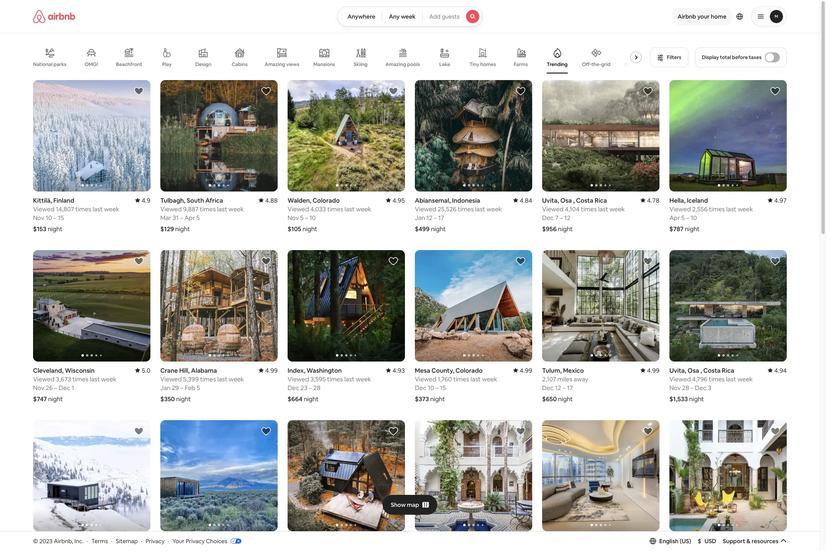 Task type: locate. For each thing, give the bounding box(es) containing it.
– down the abiansemal,
[[434, 214, 437, 222]]

5 up $787
[[682, 214, 685, 222]]

5 down 9,887
[[196, 214, 200, 222]]

morocco
[[703, 537, 729, 545]]

play
[[162, 61, 172, 68]]

– right the 31 at the top left
[[180, 214, 183, 222]]

1 horizontal spatial 28
[[682, 384, 689, 392]]

terms
[[91, 538, 108, 545]]

last
[[93, 205, 103, 213], [217, 205, 227, 213], [345, 205, 355, 213], [475, 205, 485, 213], [598, 205, 608, 213], [726, 205, 737, 213], [90, 376, 100, 383], [217, 376, 227, 383], [344, 376, 355, 383], [471, 376, 481, 383], [726, 376, 736, 383]]

night down 26
[[48, 395, 63, 403]]

uvita, right 4.99 out of 5 average rating icon
[[670, 367, 687, 375]]

0 horizontal spatial 4.99 out of 5 average rating image
[[259, 367, 278, 375]]

5 inside the hella, iceland viewed 2,556 times last week apr 5 – 10 $787 night
[[682, 214, 685, 222]]

night down feb
[[176, 395, 191, 403]]

add to wishlist: abiansemal, indonesia image
[[516, 86, 526, 96]]

nov up $153
[[33, 214, 44, 222]]

night inside the kittilä, finland viewed 14,807 times last week nov 10 – 15 $153 night
[[48, 225, 62, 233]]

12 up $499
[[426, 214, 433, 222]]

sitemap link
[[116, 538, 138, 545]]

el prado, new mexico
[[160, 537, 222, 545]]

2 4.99 from the left
[[520, 367, 532, 375]]

osa inside uvita, osa , costa rica viewed 4,796 times last week nov 28 – dec 3 $1,533 night
[[688, 367, 699, 375]]

· right inc.
[[87, 538, 88, 545]]

$153
[[33, 225, 46, 233]]

1 horizontal spatial colorado
[[456, 367, 483, 375]]

viewed inside the cleveland, wisconsin viewed 3,673 times last week nov 26 – dec 1 $747 night
[[33, 376, 54, 383]]

amazing left views
[[265, 61, 285, 68]]

times up the 3
[[709, 376, 725, 383]]

add to wishlist: uvita, osa , costa rica image
[[643, 86, 653, 96]]

uvita, up '7' at the top
[[542, 197, 559, 205]]

dec inside uvita, osa , costa rica viewed 4,796 times last week nov 28 – dec 3 $1,533 night
[[695, 384, 707, 392]]

night right $787
[[685, 225, 700, 233]]

costa up "4,796"
[[703, 367, 721, 375]]

10 inside the hella, iceland viewed 2,556 times last week apr 5 – 10 $787 night
[[691, 214, 697, 222]]

4.84 out of 5 average rating image
[[513, 197, 532, 205]]

last right 4,033
[[345, 205, 355, 213]]

0 vertical spatial costa
[[576, 197, 594, 205]]

0 horizontal spatial amazing
[[265, 61, 285, 68]]

uvita,
[[542, 197, 559, 205], [670, 367, 687, 375]]

night inside the cleveland, wisconsin viewed 3,673 times last week nov 26 – dec 1 $747 night
[[48, 395, 63, 403]]

15 down the 14,807
[[58, 214, 64, 222]]

viewed
[[33, 205, 54, 213], [160, 205, 182, 213], [288, 205, 309, 213], [415, 205, 436, 213], [542, 205, 564, 213], [670, 205, 691, 213], [33, 376, 54, 383], [160, 376, 182, 383], [288, 376, 309, 383], [415, 376, 436, 383], [670, 376, 691, 383]]

– down "4,796"
[[691, 384, 694, 392]]

add to wishlist: uvita, osa , costa rica image
[[770, 257, 780, 267]]

1 horizontal spatial uvita,
[[670, 367, 687, 375]]

1 horizontal spatial amazing
[[385, 61, 406, 68]]

add to wishlist: waterville, washington image
[[134, 427, 144, 437]]

1 horizontal spatial mexico
[[563, 367, 584, 375]]

last right 2,556
[[726, 205, 737, 213]]

1 4.99 out of 5 average rating image from the left
[[259, 367, 278, 375]]

17 inside abiansemal, indonesia viewed 25,526 times last week jan 12 – 17 $499 night
[[438, 214, 444, 222]]

9,887
[[183, 205, 199, 213]]

0 vertical spatial washington
[[307, 367, 342, 375]]

4.88 left (us)
[[647, 537, 660, 545]]

times inside tulbagh, south africa viewed 9,887 times last week mar 31 – apr 5 $129 night
[[200, 205, 216, 213]]

28 up $1,533
[[682, 384, 689, 392]]

5 up $105
[[300, 214, 304, 222]]

0 horizontal spatial colorado
[[313, 197, 340, 205]]

0 vertical spatial 15
[[58, 214, 64, 222]]

1 horizontal spatial apr
[[670, 214, 680, 222]]

waterville,
[[33, 537, 64, 545]]

dec inside the cleveland, wisconsin viewed 3,673 times last week nov 26 – dec 1 $747 night
[[59, 384, 70, 392]]

1 28 from the left
[[313, 384, 321, 392]]

– inside uvita, osa , costa rica viewed 4,796 times last week nov 28 – dec 3 $1,533 night
[[691, 384, 694, 392]]

4.97 out of 5 average rating image
[[768, 197, 787, 205]]

2023
[[39, 538, 53, 545]]

dec up $373 on the bottom of the page
[[415, 384, 427, 392]]

show map button
[[383, 495, 437, 515]]

– down the 14,807
[[53, 214, 56, 222]]

last inside uvita, osa , costa rica viewed 4,104 times last week dec 7 – 12 $956 night
[[598, 205, 608, 213]]

viewed down index, on the left bottom of page
[[288, 376, 309, 383]]

– right 26
[[54, 384, 57, 392]]

night down the 31 at the top left
[[175, 225, 190, 233]]

1 horizontal spatial privacy
[[186, 538, 205, 545]]

night right $499
[[431, 225, 446, 233]]

times down indonesia
[[458, 205, 474, 213]]

group
[[33, 41, 647, 74], [33, 80, 150, 192], [160, 80, 278, 192], [288, 80, 405, 192], [415, 80, 532, 192], [542, 80, 660, 192], [670, 80, 787, 192], [33, 250, 150, 362], [160, 250, 278, 362], [288, 250, 405, 362], [415, 250, 532, 362], [542, 250, 660, 362], [670, 250, 787, 362], [33, 421, 150, 532], [160, 421, 278, 532], [288, 421, 405, 532], [415, 421, 532, 532], [542, 421, 660, 532], [670, 421, 787, 532]]

walden,
[[288, 197, 311, 205]]

1 horizontal spatial osa
[[688, 367, 699, 375]]

4.9
[[142, 197, 150, 205]]

0 horizontal spatial 15
[[58, 214, 64, 222]]

amazing left pools
[[385, 61, 406, 68]]

4.99 out of 5 average rating image
[[259, 367, 278, 375], [513, 367, 532, 375]]

last inside the hella, iceland viewed 2,556 times last week apr 5 – 10 $787 night
[[726, 205, 737, 213]]

viewed down kittilä,
[[33, 205, 54, 213]]

0 vertical spatial osa
[[561, 197, 572, 205]]

mansions
[[313, 61, 335, 68]]

0 horizontal spatial 28
[[313, 384, 321, 392]]

times inside crane hill, alabama viewed 5,399 times last week jan 29 – feb 5 $350 night
[[200, 376, 216, 383]]

10 up $153
[[46, 214, 52, 222]]

amazing
[[265, 61, 285, 68], [385, 61, 406, 68]]

last inside mesa county, colorado viewed 1,760 times last week dec 10 – 15 $373 night
[[471, 376, 481, 383]]

last inside walden, colorado viewed 4,033 times last week nov 5 – 10 $105 night
[[345, 205, 355, 213]]

marrakech,
[[670, 537, 702, 545]]

osa for 4,104
[[561, 197, 572, 205]]

cabins
[[232, 61, 248, 68]]

week inside crane hill, alabama viewed 5,399 times last week jan 29 – feb 5 $350 night
[[229, 376, 244, 383]]

add to wishlist: walden, colorado image
[[389, 86, 398, 96]]

times right 3,595
[[327, 376, 343, 383]]

0 vertical spatial 17
[[438, 214, 444, 222]]

privacy right the your
[[186, 538, 205, 545]]

viewed down tulbagh,
[[160, 205, 182, 213]]

viewed inside uvita, osa , costa rica viewed 4,104 times last week dec 7 – 12 $956 night
[[542, 205, 564, 213]]

nov inside the cleveland, wisconsin viewed 3,673 times last week nov 26 – dec 1 $747 night
[[33, 384, 44, 392]]

– inside walden, colorado viewed 4,033 times last week nov 5 – 10 $105 night
[[305, 214, 308, 222]]

nov up $105
[[288, 214, 299, 222]]

costa
[[576, 197, 594, 205], [703, 367, 721, 375]]

times down africa
[[200, 205, 216, 213]]

5 inside tulbagh, south africa viewed 9,887 times last week mar 31 – apr 5 $129 night
[[196, 214, 200, 222]]

0 horizontal spatial mexico
[[201, 537, 222, 545]]

last right 1,760
[[471, 376, 481, 383]]

times right 4,104
[[581, 205, 597, 213]]

night right $105
[[303, 225, 317, 233]]

4.94 out of 5 average rating image
[[768, 367, 787, 375]]

5.0
[[142, 367, 150, 375]]

– down 1,760
[[436, 384, 439, 392]]

viewed inside uvita, osa , costa rica viewed 4,796 times last week nov 28 – dec 3 $1,533 night
[[670, 376, 691, 383]]

mexico inside tulum, mexico 2,107 miles away dec 12 – 17 $650 night
[[563, 367, 584, 375]]

1 horizontal spatial ,
[[701, 367, 702, 375]]

· right el
[[168, 538, 169, 545]]

– down miles
[[563, 384, 566, 392]]

1 horizontal spatial rica
[[722, 367, 734, 375]]

1 vertical spatial uvita,
[[670, 367, 687, 375]]

times inside the cleveland, wisconsin viewed 3,673 times last week nov 26 – dec 1 $747 night
[[72, 376, 88, 383]]

inc.
[[74, 538, 84, 545]]

viewed down the cleveland,
[[33, 376, 54, 383]]

0 horizontal spatial 4.99
[[265, 367, 278, 375]]

4.78 out of 5 average rating image
[[641, 197, 660, 205]]

&
[[747, 538, 751, 546]]

10 inside mesa county, colorado viewed 1,760 times last week dec 10 – 15 $373 night
[[428, 384, 434, 392]]

– inside tulbagh, south africa viewed 9,887 times last week mar 31 – apr 5 $129 night
[[180, 214, 183, 222]]

5 inside crane hill, alabama viewed 5,399 times last week jan 29 – feb 5 $350 night
[[197, 384, 200, 392]]

5
[[196, 214, 200, 222], [300, 214, 304, 222], [682, 214, 685, 222], [197, 384, 200, 392]]

0 horizontal spatial 4.88
[[265, 197, 278, 205]]

1 vertical spatial 15
[[440, 384, 446, 392]]

·
[[87, 538, 88, 545], [111, 538, 113, 545], [141, 538, 142, 545], [168, 538, 169, 545]]

times down wisconsin
[[72, 376, 88, 383]]

rica inside uvita, osa , costa rica viewed 4,796 times last week nov 28 – dec 3 $1,533 night
[[722, 367, 734, 375]]

1 horizontal spatial washington
[[307, 367, 342, 375]]

1 vertical spatial colorado
[[456, 367, 483, 375]]

add to wishlist: mesa county, colorado image
[[516, 257, 526, 267]]

1 horizontal spatial 17
[[567, 384, 573, 392]]

dec left 1
[[59, 384, 70, 392]]

jan inside crane hill, alabama viewed 5,399 times last week jan 29 – feb 5 $350 night
[[160, 384, 171, 392]]

times right the 14,807
[[75, 205, 91, 213]]

4.9 out of 5 average rating image
[[135, 197, 150, 205]]

washington for index,
[[307, 367, 342, 375]]

2 28 from the left
[[682, 384, 689, 392]]

10 down 2,556
[[691, 214, 697, 222]]

1 vertical spatial 17
[[567, 384, 573, 392]]

last right 3,595
[[344, 376, 355, 383]]

17 inside tulum, mexico 2,107 miles away dec 12 – 17 $650 night
[[567, 384, 573, 392]]

– inside index, washington viewed 3,595 times last week dec 23 – 28 $664 night
[[309, 384, 312, 392]]

$747
[[33, 395, 47, 403]]

week inside walden, colorado viewed 4,033 times last week nov 5 – 10 $105 night
[[356, 205, 371, 213]]

4.93 out of 5 average rating image
[[386, 367, 405, 375]]

mexico right new on the left of page
[[201, 537, 222, 545]]

4.88 left walden,
[[265, 197, 278, 205]]

show
[[391, 502, 406, 509]]

viewed down mesa
[[415, 376, 436, 383]]

0 horizontal spatial uvita,
[[542, 197, 559, 205]]

2 · from the left
[[111, 538, 113, 545]]

osa
[[561, 197, 572, 205], [688, 367, 699, 375]]

,
[[573, 197, 575, 205], [701, 367, 702, 375]]

1 4.99 from the left
[[265, 367, 278, 375]]

night inside uvita, osa , costa rica viewed 4,104 times last week dec 7 – 12 $956 night
[[558, 225, 573, 233]]

night down '7' at the top
[[558, 225, 573, 233]]

12 down 4,104
[[564, 214, 570, 222]]

2 horizontal spatial 12
[[564, 214, 570, 222]]

– inside the kittilä, finland viewed 14,807 times last week nov 10 – 15 $153 night
[[53, 214, 56, 222]]

1 apr from the left
[[184, 214, 195, 222]]

dec down 2,107 at right bottom
[[542, 384, 554, 392]]

2 horizontal spatial 4.99
[[647, 367, 660, 375]]

dec left 23
[[288, 384, 299, 392]]

0 vertical spatial uvita,
[[542, 197, 559, 205]]

last right 4,104
[[598, 205, 608, 213]]

times right 4,033
[[327, 205, 343, 213]]

abiansemal, indonesia viewed 25,526 times last week jan 12 – 17 $499 night
[[415, 197, 502, 233]]

add to wishlist: hella, iceland image
[[770, 86, 780, 96]]

add to wishlist: index, washington image
[[389, 257, 398, 267]]

None search field
[[337, 7, 483, 26]]

week inside the kittilä, finland viewed 14,807 times last week nov 10 – 15 $153 night
[[104, 205, 119, 213]]

mexico up 'away'
[[563, 367, 584, 375]]

viewed inside abiansemal, indonesia viewed 25,526 times last week jan 12 – 17 $499 night
[[415, 205, 436, 213]]

viewed inside crane hill, alabama viewed 5,399 times last week jan 29 – feb 5 $350 night
[[160, 376, 182, 383]]

last right 5,399
[[217, 376, 227, 383]]

1 vertical spatial osa
[[688, 367, 699, 375]]

none search field containing anywhere
[[337, 7, 483, 26]]

trending
[[547, 61, 568, 68]]

1 horizontal spatial 4.99
[[520, 367, 532, 375]]

15 inside mesa county, colorado viewed 1,760 times last week dec 10 – 15 $373 night
[[440, 384, 446, 392]]

0 vertical spatial ,
[[573, 197, 575, 205]]

apr down 9,887
[[184, 214, 195, 222]]

– inside the cleveland, wisconsin viewed 3,673 times last week nov 26 – dec 1 $747 night
[[54, 384, 57, 392]]

4.98
[[138, 537, 150, 545]]

4.97
[[774, 197, 787, 205]]

viewed left "4,796"
[[670, 376, 691, 383]]

0 vertical spatial colorado
[[313, 197, 340, 205]]

osa up 4,104
[[561, 197, 572, 205]]

viewed down hella,
[[670, 205, 691, 213]]

costa up 4,104
[[576, 197, 594, 205]]

2 4.99 out of 5 average rating image from the left
[[513, 367, 532, 375]]

viewed up '7' at the top
[[542, 205, 564, 213]]

mexico
[[563, 367, 584, 375], [201, 537, 222, 545]]

add guests button
[[422, 7, 483, 26]]

· left privacy link
[[141, 538, 142, 545]]

jan up $499
[[415, 214, 425, 222]]

uvita, for uvita, osa , costa rica viewed 4,796 times last week nov 28 – dec 3 $1,533 night
[[670, 367, 687, 375]]

south
[[187, 197, 204, 205]]

night down 23
[[304, 395, 319, 403]]

2,556
[[692, 205, 708, 213]]

15
[[58, 214, 64, 222], [440, 384, 446, 392]]

– down walden,
[[305, 214, 308, 222]]

viewed down crane
[[160, 376, 182, 383]]

add to wishlist: kittilä, finland image
[[134, 86, 144, 96]]

viewed down walden,
[[288, 205, 309, 213]]

costa inside uvita, osa , costa rica viewed 4,796 times last week nov 28 – dec 3 $1,533 night
[[703, 367, 721, 375]]

apr
[[184, 214, 195, 222], [670, 214, 680, 222]]

osa up "4,796"
[[688, 367, 699, 375]]

4.84
[[520, 197, 532, 205]]

23
[[301, 384, 308, 392]]

kittilä, finland viewed 14,807 times last week nov 10 – 15 $153 night
[[33, 197, 119, 233]]

design
[[195, 61, 211, 68]]

times right 1,760
[[453, 376, 469, 383]]

night right $153
[[48, 225, 62, 233]]

add to wishlist: marrakesh, morocco image
[[516, 427, 526, 437]]

1 vertical spatial jan
[[160, 384, 171, 392]]

night inside crane hill, alabama viewed 5,399 times last week jan 29 – feb 5 $350 night
[[176, 395, 191, 403]]

times inside index, washington viewed 3,595 times last week dec 23 – 28 $664 night
[[327, 376, 343, 383]]

tulum,
[[542, 367, 562, 375]]

night inside tulbagh, south africa viewed 9,887 times last week mar 31 – apr 5 $129 night
[[175, 225, 190, 233]]

0 horizontal spatial rica
[[595, 197, 607, 205]]

2 apr from the left
[[670, 214, 680, 222]]

last right "4,796"
[[726, 376, 736, 383]]

0 horizontal spatial 12
[[426, 214, 433, 222]]

times right 2,556
[[709, 205, 725, 213]]

0 vertical spatial rica
[[595, 197, 607, 205]]

1,760
[[438, 376, 452, 383]]

washington inside index, washington viewed 3,595 times last week dec 23 – 28 $664 night
[[307, 367, 342, 375]]

· right terms
[[111, 538, 113, 545]]

, up 4,104
[[573, 197, 575, 205]]

night right $373 on the bottom of the page
[[430, 395, 445, 403]]

privacy
[[146, 538, 165, 545], [186, 538, 205, 545]]

0 horizontal spatial washington
[[65, 537, 101, 545]]

1 vertical spatial rica
[[722, 367, 734, 375]]

4.99
[[265, 367, 278, 375], [520, 367, 532, 375], [647, 367, 660, 375]]

5 right feb
[[197, 384, 200, 392]]

17 down 25,526
[[438, 214, 444, 222]]

17 down miles
[[567, 384, 573, 392]]

africa
[[205, 197, 223, 205]]

apr inside tulbagh, south africa viewed 9,887 times last week mar 31 – apr 5 $129 night
[[184, 214, 195, 222]]

display total before taxes button
[[695, 48, 787, 67]]

1 vertical spatial ,
[[701, 367, 702, 375]]

add to wishlist: cleveland, wisconsin image
[[134, 257, 144, 267]]

apr up $787
[[670, 214, 680, 222]]

7
[[555, 214, 559, 222]]

– right '7' at the top
[[560, 214, 563, 222]]

rica inside uvita, osa , costa rica viewed 4,104 times last week dec 7 – 12 $956 night
[[595, 197, 607, 205]]

uvita, inside uvita, osa , costa rica viewed 4,796 times last week nov 28 – dec 3 $1,533 night
[[670, 367, 687, 375]]

28 down 3,595
[[313, 384, 321, 392]]

4.87
[[774, 537, 787, 545]]

0 vertical spatial jan
[[415, 214, 425, 222]]

nov inside the kittilä, finland viewed 14,807 times last week nov 10 – 15 $153 night
[[33, 214, 44, 222]]

1 horizontal spatial costa
[[703, 367, 721, 375]]

before
[[732, 54, 748, 61]]

night inside the hella, iceland viewed 2,556 times last week apr 5 – 10 $787 night
[[685, 225, 700, 233]]

any week button
[[382, 7, 423, 26]]

, for 4,796
[[701, 367, 702, 375]]

privacy link
[[146, 538, 165, 545]]

times inside the kittilä, finland viewed 14,807 times last week nov 10 – 15 $153 night
[[75, 205, 91, 213]]

pools
[[407, 61, 420, 68]]

– right 29
[[180, 384, 183, 392]]

15 down 1,760
[[440, 384, 446, 392]]

$956
[[542, 225, 557, 233]]

support & resources
[[723, 538, 779, 546]]

0 vertical spatial mexico
[[563, 367, 584, 375]]

(us)
[[680, 538, 691, 546]]

tulbagh,
[[160, 197, 185, 205]]

jan inside abiansemal, indonesia viewed 25,526 times last week jan 12 – 17 $499 night
[[415, 214, 425, 222]]

privacy left prado,
[[146, 538, 165, 545]]

mesa
[[415, 367, 430, 375]]

, inside uvita, osa , costa rica viewed 4,796 times last week nov 28 – dec 3 $1,533 night
[[701, 367, 702, 375]]

colorado up 4,033
[[313, 197, 340, 205]]

1 horizontal spatial 12
[[555, 384, 561, 392]]

1 horizontal spatial jan
[[415, 214, 425, 222]]

4 · from the left
[[168, 538, 169, 545]]

1 vertical spatial costa
[[703, 367, 721, 375]]

mar
[[160, 214, 171, 222]]

1 horizontal spatial 4.99 out of 5 average rating image
[[513, 367, 532, 375]]

1 horizontal spatial 4.88
[[647, 537, 660, 545]]

night right $1,533
[[689, 395, 704, 403]]

4.99 out of 5 average rating image left index, on the left bottom of page
[[259, 367, 278, 375]]

tiny
[[470, 61, 479, 68]]

support & resources button
[[723, 538, 787, 546]]

nov
[[33, 214, 44, 222], [288, 214, 299, 222], [33, 384, 44, 392], [670, 384, 681, 392]]

your privacy choices
[[172, 538, 227, 545]]

last down africa
[[217, 205, 227, 213]]

amazing pools
[[385, 61, 420, 68]]

night inside tulum, mexico 2,107 miles away dec 12 – 17 $650 night
[[558, 395, 573, 403]]

0 horizontal spatial costa
[[576, 197, 594, 205]]

, inside uvita, osa , costa rica viewed 4,104 times last week dec 7 – 12 $956 night
[[573, 197, 575, 205]]

0 horizontal spatial 17
[[438, 214, 444, 222]]

times down alabama
[[200, 376, 216, 383]]

nov left 26
[[33, 384, 44, 392]]

0 horizontal spatial ,
[[573, 197, 575, 205]]

profile element
[[493, 0, 787, 33]]

4.95 out of 5 average rating image
[[386, 197, 405, 205]]

parks
[[54, 61, 66, 68]]

nov up $1,533
[[670, 384, 681, 392]]

night inside walden, colorado viewed 4,033 times last week nov 5 – 10 $105 night
[[303, 225, 317, 233]]

10 up $373 on the bottom of the page
[[428, 384, 434, 392]]

night inside abiansemal, indonesia viewed 25,526 times last week jan 12 – 17 $499 night
[[431, 225, 446, 233]]

anywhere
[[348, 13, 375, 20]]

1 horizontal spatial 15
[[440, 384, 446, 392]]

viewed down the abiansemal,
[[415, 205, 436, 213]]

1 vertical spatial 4.88
[[647, 537, 660, 545]]

jan left 29
[[160, 384, 171, 392]]

washington
[[307, 367, 342, 375], [65, 537, 101, 545]]

0 horizontal spatial apr
[[184, 214, 195, 222]]

– inside mesa county, colorado viewed 1,760 times last week dec 10 – 15 $373 night
[[436, 384, 439, 392]]

el
[[160, 537, 165, 545]]

$650
[[542, 395, 557, 403]]

1 vertical spatial washington
[[65, 537, 101, 545]]

osa for 4,796
[[688, 367, 699, 375]]

wisconsin
[[65, 367, 95, 375]]

marrakech, morocco
[[670, 537, 729, 545]]

0 horizontal spatial privacy
[[146, 538, 165, 545]]

last down indonesia
[[475, 205, 485, 213]]

0 horizontal spatial osa
[[561, 197, 572, 205]]

3 4.99 from the left
[[647, 367, 660, 375]]

sitemap
[[116, 538, 138, 545]]

0 horizontal spatial jan
[[160, 384, 171, 392]]

osa inside uvita, osa , costa rica viewed 4,104 times last week dec 7 – 12 $956 night
[[561, 197, 572, 205]]

$ usd
[[698, 538, 716, 546]]

week inside uvita, osa , costa rica viewed 4,796 times last week nov 28 – dec 3 $1,533 night
[[738, 376, 753, 383]]

5,399
[[183, 376, 199, 383]]



Task type: describe. For each thing, give the bounding box(es) containing it.
4.99 out of 5 average rating image
[[641, 367, 660, 375]]

– inside uvita, osa , costa rica viewed 4,104 times last week dec 7 – 12 $956 night
[[560, 214, 563, 222]]

last inside abiansemal, indonesia viewed 25,526 times last week jan 12 – 17 $499 night
[[475, 205, 485, 213]]

the-
[[592, 61, 601, 68]]

group containing national parks
[[33, 41, 647, 74]]

add to wishlist: tulbagh, south africa image
[[261, 86, 271, 96]]

1
[[72, 384, 74, 392]]

4.99 for mesa county, colorado viewed 1,760 times last week dec 10 – 15 $373 night
[[520, 367, 532, 375]]

– inside the hella, iceland viewed 2,556 times last week apr 5 – 10 $787 night
[[686, 214, 689, 222]]

– inside abiansemal, indonesia viewed 25,526 times last week jan 12 – 17 $499 night
[[434, 214, 437, 222]]

4.99 for tulum, mexico 2,107 miles away dec 12 – 17 $650 night
[[647, 367, 660, 375]]

support
[[723, 538, 745, 546]]

off-the-grid
[[582, 61, 611, 68]]

4.99 out of 5 average rating image for mesa county, colorado viewed 1,760 times last week dec 10 – 15 $373 night
[[513, 367, 532, 375]]

4,104
[[565, 205, 580, 213]]

dec inside tulum, mexico 2,107 miles away dec 12 – 17 $650 night
[[542, 384, 554, 392]]

costa for 4,796
[[703, 367, 721, 375]]

night inside uvita, osa , costa rica viewed 4,796 times last week nov 28 – dec 3 $1,533 night
[[689, 395, 704, 403]]

viewed inside walden, colorado viewed 4,033 times last week nov 5 – 10 $105 night
[[288, 205, 309, 213]]

night inside mesa county, colorado viewed 1,760 times last week dec 10 – 15 $373 night
[[430, 395, 445, 403]]

walden, colorado viewed 4,033 times last week nov 5 – 10 $105 night
[[288, 197, 371, 233]]

home
[[711, 13, 727, 20]]

rica for 4,796
[[722, 367, 734, 375]]

index, washington viewed 3,595 times last week dec 23 – 28 $664 night
[[288, 367, 371, 403]]

4.87 out of 5 average rating image
[[768, 537, 787, 545]]

2 privacy from the left
[[186, 538, 205, 545]]

amazing for amazing pools
[[385, 61, 406, 68]]

viewed inside index, washington viewed 3,595 times last week dec 23 – 28 $664 night
[[288, 376, 309, 383]]

©
[[33, 538, 38, 545]]

2,107
[[542, 376, 556, 383]]

add to wishlist: el prado, new mexico image
[[261, 427, 271, 437]]

1 · from the left
[[87, 538, 88, 545]]

week inside button
[[401, 13, 416, 20]]

usd
[[705, 538, 716, 546]]

last inside tulbagh, south africa viewed 9,887 times last week mar 31 – apr 5 $129 night
[[217, 205, 227, 213]]

4,796
[[692, 376, 708, 383]]

4.99 out of 5 average rating image for crane hill, alabama viewed 5,399 times last week jan 29 – feb 5 $350 night
[[259, 367, 278, 375]]

hella, iceland viewed 2,556 times last week apr 5 – 10 $787 night
[[670, 197, 753, 233]]

4.88 out of 5 average rating image
[[259, 197, 278, 205]]

add to wishlist: tulum, mexico image
[[643, 257, 653, 267]]

week inside uvita, osa , costa rica viewed 4,104 times last week dec 7 – 12 $956 night
[[610, 205, 625, 213]]

times inside the hella, iceland viewed 2,556 times last week apr 5 – 10 $787 night
[[709, 205, 725, 213]]

0 vertical spatial 4.88
[[265, 197, 278, 205]]

map
[[407, 502, 419, 509]]

4.88 out of 5 average rating image
[[641, 537, 660, 545]]

anywhere button
[[337, 7, 382, 26]]

26
[[46, 384, 53, 392]]

uvita, osa , costa rica viewed 4,796 times last week nov 28 – dec 3 $1,533 night
[[670, 367, 753, 403]]

4.99 for crane hill, alabama viewed 5,399 times last week jan 29 – feb 5 $350 night
[[265, 367, 278, 375]]

3
[[708, 384, 712, 392]]

prado,
[[167, 537, 185, 545]]

away
[[574, 376, 588, 383]]

add to wishlist: kerhonkson, new york image
[[389, 427, 398, 437]]

viewed inside tulbagh, south africa viewed 9,887 times last week mar 31 – apr 5 $129 night
[[160, 205, 182, 213]]

, for 4,104
[[573, 197, 575, 205]]

views
[[286, 61, 300, 68]]

12 inside tulum, mexico 2,107 miles away dec 12 – 17 $650 night
[[555, 384, 561, 392]]

colorado inside walden, colorado viewed 4,033 times last week nov 5 – 10 $105 night
[[313, 197, 340, 205]]

tulum, mexico 2,107 miles away dec 12 – 17 $650 night
[[542, 367, 588, 403]]

times inside abiansemal, indonesia viewed 25,526 times last week jan 12 – 17 $499 night
[[458, 205, 474, 213]]

off-
[[582, 61, 592, 68]]

– inside tulum, mexico 2,107 miles away dec 12 – 17 $650 night
[[563, 384, 566, 392]]

terms · sitemap · privacy ·
[[91, 538, 169, 545]]

add to wishlist: marrakech, morocco image
[[770, 427, 780, 437]]

nov for nov 26 – dec 1
[[33, 384, 44, 392]]

31
[[173, 214, 179, 222]]

finland
[[53, 197, 74, 205]]

3,673
[[56, 376, 71, 383]]

washington for waterville,
[[65, 537, 101, 545]]

farms
[[514, 61, 528, 68]]

$350
[[160, 395, 175, 403]]

last inside index, washington viewed 3,595 times last week dec 23 – 28 $664 night
[[344, 376, 355, 383]]

apr inside the hella, iceland viewed 2,556 times last week apr 5 – 10 $787 night
[[670, 214, 680, 222]]

$1,533
[[670, 395, 688, 403]]

crane hill, alabama viewed 5,399 times last week jan 29 – feb 5 $350 night
[[160, 367, 244, 403]]

week inside mesa county, colorado viewed 1,760 times last week dec 10 – 15 $373 night
[[482, 376, 497, 383]]

week inside tulbagh, south africa viewed 9,887 times last week mar 31 – apr 5 $129 night
[[229, 205, 244, 213]]

hella,
[[670, 197, 686, 205]]

© 2023 airbnb, inc. ·
[[33, 538, 88, 545]]

12 inside abiansemal, indonesia viewed 25,526 times last week jan 12 – 17 $499 night
[[426, 214, 433, 222]]

amazing for amazing views
[[265, 61, 285, 68]]

3 · from the left
[[141, 538, 142, 545]]

your
[[172, 538, 184, 545]]

29
[[172, 384, 179, 392]]

$129
[[160, 225, 174, 233]]

viewed inside the kittilä, finland viewed 14,807 times last week nov 10 – 15 $153 night
[[33, 205, 54, 213]]

kittilä,
[[33, 197, 52, 205]]

4,033
[[310, 205, 326, 213]]

costa for 4,104
[[576, 197, 594, 205]]

10 inside walden, colorado viewed 4,033 times last week nov 5 – 10 $105 night
[[310, 214, 316, 222]]

last inside uvita, osa , costa rica viewed 4,796 times last week nov 28 – dec 3 $1,533 night
[[726, 376, 736, 383]]

terms link
[[91, 538, 108, 545]]

english
[[659, 538, 679, 546]]

nov for nov 10 – 15
[[33, 214, 44, 222]]

rica for 4,104
[[595, 197, 607, 205]]

add to wishlist: dubai, uae image
[[643, 427, 653, 437]]

add guests
[[429, 13, 460, 20]]

airbnb your home link
[[673, 8, 732, 25]]

28 inside uvita, osa , costa rica viewed 4,796 times last week nov 28 – dec 3 $1,533 night
[[682, 384, 689, 392]]

nov inside uvita, osa , costa rica viewed 4,796 times last week nov 28 – dec 3 $1,533 night
[[670, 384, 681, 392]]

add to wishlist: crane hill, alabama image
[[261, 257, 271, 267]]

dec inside index, washington viewed 3,595 times last week dec 23 – 28 $664 night
[[288, 384, 299, 392]]

1 privacy from the left
[[146, 538, 165, 545]]

index,
[[288, 367, 305, 375]]

3,595
[[310, 376, 326, 383]]

show map
[[391, 502, 419, 509]]

english (us) button
[[650, 538, 691, 546]]

choices
[[206, 538, 227, 545]]

resources
[[752, 538, 779, 546]]

$499
[[415, 225, 430, 233]]

national parks
[[33, 61, 66, 68]]

airbnb your home
[[678, 13, 727, 20]]

taxes
[[749, 54, 762, 61]]

1 vertical spatial mexico
[[201, 537, 222, 545]]

skiing
[[354, 61, 368, 68]]

5.0 out of 5 average rating image
[[135, 367, 150, 375]]

add
[[429, 13, 441, 20]]

12 inside uvita, osa , costa rica viewed 4,104 times last week dec 7 – 12 $956 night
[[564, 214, 570, 222]]

last inside the kittilä, finland viewed 14,807 times last week nov 10 – 15 $153 night
[[93, 205, 103, 213]]

viewed inside the hella, iceland viewed 2,556 times last week apr 5 – 10 $787 night
[[670, 205, 691, 213]]

feb
[[185, 384, 195, 392]]

times inside uvita, osa , costa rica viewed 4,104 times last week dec 7 – 12 $956 night
[[581, 205, 597, 213]]

week inside the cleveland, wisconsin viewed 3,673 times last week nov 26 – dec 1 $747 night
[[101, 376, 116, 383]]

night inside index, washington viewed 3,595 times last week dec 23 – 28 $664 night
[[304, 395, 319, 403]]

– inside crane hill, alabama viewed 5,399 times last week jan 29 – feb 5 $350 night
[[180, 384, 183, 392]]

your
[[698, 13, 710, 20]]

week inside index, washington viewed 3,595 times last week dec 23 – 28 $664 night
[[356, 376, 371, 383]]

uvita, for uvita, osa , costa rica viewed 4,104 times last week dec 7 – 12 $956 night
[[542, 197, 559, 205]]

4.93
[[393, 367, 405, 375]]

dec inside mesa county, colorado viewed 1,760 times last week dec 10 – 15 $373 night
[[415, 384, 427, 392]]

tulbagh, south africa viewed 9,887 times last week mar 31 – apr 5 $129 night
[[160, 197, 244, 233]]

times inside uvita, osa , costa rica viewed 4,796 times last week nov 28 – dec 3 $1,533 night
[[709, 376, 725, 383]]

10 inside the kittilä, finland viewed 14,807 times last week nov 10 – 15 $153 night
[[46, 214, 52, 222]]

15 inside the kittilä, finland viewed 14,807 times last week nov 10 – 15 $153 night
[[58, 214, 64, 222]]

week inside abiansemal, indonesia viewed 25,526 times last week jan 12 – 17 $499 night
[[487, 205, 502, 213]]

total
[[720, 54, 731, 61]]

homes
[[480, 61, 496, 68]]

last inside crane hill, alabama viewed 5,399 times last week jan 29 – feb 5 $350 night
[[217, 376, 227, 383]]

25,526
[[438, 205, 457, 213]]

viewed inside mesa county, colorado viewed 1,760 times last week dec 10 – 15 $373 night
[[415, 376, 436, 383]]

$105
[[288, 225, 301, 233]]

week inside the hella, iceland viewed 2,556 times last week apr 5 – 10 $787 night
[[738, 205, 753, 213]]

filters
[[667, 54, 681, 61]]

any
[[389, 13, 400, 20]]

national
[[33, 61, 52, 68]]

amazing views
[[265, 61, 300, 68]]

dec inside uvita, osa , costa rica viewed 4,104 times last week dec 7 – 12 $956 night
[[542, 214, 554, 222]]

times inside walden, colorado viewed 4,033 times last week nov 5 – 10 $105 night
[[327, 205, 343, 213]]

grid
[[601, 61, 611, 68]]

colorado inside mesa county, colorado viewed 1,760 times last week dec 10 – 15 $373 night
[[456, 367, 483, 375]]

lake
[[439, 61, 450, 68]]

last inside the cleveland, wisconsin viewed 3,673 times last week nov 26 – dec 1 $747 night
[[90, 376, 100, 383]]

5 inside walden, colorado viewed 4,033 times last week nov 5 – 10 $105 night
[[300, 214, 304, 222]]

28 inside index, washington viewed 3,595 times last week dec 23 – 28 $664 night
[[313, 384, 321, 392]]

4.98 out of 5 average rating image
[[131, 537, 150, 545]]

english (us)
[[659, 538, 691, 546]]

times inside mesa county, colorado viewed 1,760 times last week dec 10 – 15 $373 night
[[453, 376, 469, 383]]

nov for nov 5 – 10
[[288, 214, 299, 222]]

mesa county, colorado viewed 1,760 times last week dec 10 – 15 $373 night
[[415, 367, 497, 403]]

your privacy choices link
[[172, 538, 241, 546]]

4.78
[[647, 197, 660, 205]]

$664
[[288, 395, 303, 403]]



Task type: vqa. For each thing, say whether or not it's contained in the screenshot.
Copy
no



